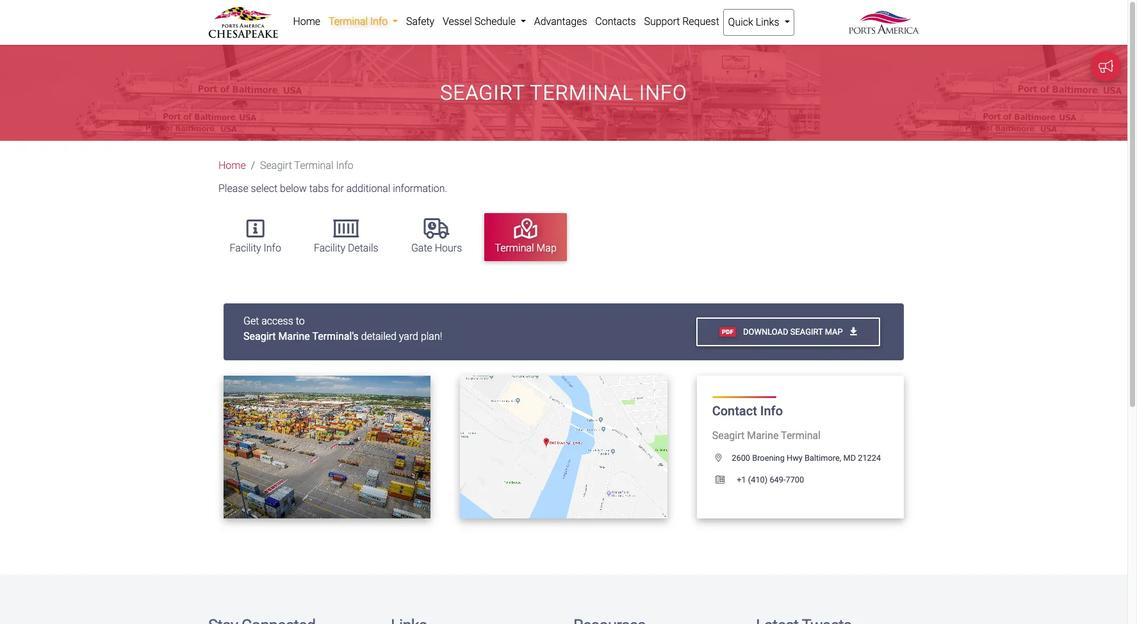 Task type: vqa. For each thing, say whether or not it's contained in the screenshot.
410.649.7727 BAHRI
no



Task type: describe. For each thing, give the bounding box(es) containing it.
info for facility info
[[264, 242, 281, 254]]

schedule
[[475, 15, 516, 28]]

+1
[[737, 476, 746, 485]]

download
[[743, 327, 788, 337]]

gate
[[411, 242, 432, 254]]

additional
[[346, 183, 390, 195]]

safety link
[[402, 9, 439, 35]]

1 vertical spatial home link
[[218, 160, 246, 172]]

contact info tab panel
[[209, 303, 919, 535]]

md
[[844, 454, 856, 463]]

info for contact info
[[760, 404, 783, 419]]

facility details
[[314, 242, 378, 254]]

vessel schedule
[[443, 15, 518, 28]]

21224
[[858, 454, 881, 463]]

terminal inside contact info tab panel
[[781, 430, 821, 442]]

click to zoom
[[290, 443, 353, 452]]

please select below tabs for additional information.
[[218, 183, 447, 195]]

links
[[756, 16, 779, 28]]

facility for facility info
[[230, 242, 261, 254]]

download seagirt map
[[741, 327, 845, 337]]

zoom
[[327, 443, 351, 452]]

contacts link
[[591, 9, 640, 35]]

seagirt inside get  access to seagirt marine terminal's detailed yard plan!
[[243, 330, 276, 343]]

marine inside get  access to seagirt marine terminal's detailed yard plan!
[[278, 330, 310, 343]]

1 horizontal spatial home link
[[289, 9, 325, 35]]

support request
[[644, 15, 719, 28]]

select
[[251, 183, 278, 195]]

facility info
[[230, 242, 281, 254]]

map marker alt image
[[715, 455, 732, 463]]

information.
[[393, 183, 447, 195]]

vessel schedule link
[[439, 9, 530, 35]]

terminal map
[[495, 242, 557, 254]]

tabs
[[309, 183, 329, 195]]

to inside button
[[315, 443, 325, 452]]

to inside get  access to seagirt marine terminal's detailed yard plan!
[[296, 315, 305, 327]]

map
[[825, 327, 843, 337]]

facility for facility details
[[314, 242, 345, 254]]

home for bottom home link
[[218, 160, 246, 172]]

info for terminal info
[[370, 15, 388, 28]]

for
[[331, 183, 344, 195]]

click to zoom button
[[268, 433, 386, 463]]

quick links link
[[724, 9, 794, 36]]

(410)
[[748, 476, 768, 485]]

please
[[218, 183, 248, 195]]

gate hours
[[411, 242, 462, 254]]

vessel
[[443, 15, 472, 28]]

advantages link
[[530, 9, 591, 35]]

phone office image
[[715, 477, 735, 485]]

facility details link
[[304, 213, 389, 261]]

get  access to seagirt marine terminal's detailed yard plan!
[[243, 315, 442, 343]]

request
[[683, 15, 719, 28]]

contact
[[712, 404, 757, 419]]

yard
[[399, 330, 418, 343]]

terminal info link
[[325, 9, 402, 35]]

tab list containing facility info
[[213, 207, 919, 268]]

baltimore,
[[805, 454, 842, 463]]

0 horizontal spatial seagirt terminal info
[[260, 160, 353, 172]]



Task type: locate. For each thing, give the bounding box(es) containing it.
access
[[262, 315, 293, 327]]

facility info link
[[220, 213, 291, 261]]

seagirt marine terminal
[[712, 430, 821, 442]]

terminal
[[329, 15, 368, 28], [530, 81, 634, 105], [294, 160, 334, 172], [495, 242, 534, 254], [781, 430, 821, 442]]

2600 broening hwy baltimore, md 21224 link
[[712, 454, 881, 463]]

0 horizontal spatial facility
[[230, 242, 261, 254]]

info
[[370, 15, 388, 28], [639, 81, 687, 105], [336, 160, 353, 172], [264, 242, 281, 254], [760, 404, 783, 419]]

advantages
[[534, 15, 587, 28]]

plan!
[[421, 330, 442, 343]]

0 horizontal spatial to
[[296, 315, 305, 327]]

0 vertical spatial home link
[[289, 9, 325, 35]]

pdf
[[722, 329, 734, 336]]

directions
[[542, 443, 589, 452]]

hwy
[[787, 454, 803, 463]]

broening
[[752, 454, 785, 463]]

facility down please
[[230, 242, 261, 254]]

terminal map link
[[485, 213, 567, 261]]

to right click
[[315, 443, 325, 452]]

marine down access
[[278, 330, 310, 343]]

649-
[[770, 476, 786, 485]]

get left access
[[243, 315, 259, 327]]

home link up please
[[218, 160, 246, 172]]

search plus image
[[353, 443, 365, 452]]

contact info
[[712, 404, 783, 419]]

2600
[[732, 454, 750, 463]]

1 horizontal spatial home
[[293, 15, 320, 28]]

1 horizontal spatial get
[[525, 443, 540, 452]]

home left terminal info
[[293, 15, 320, 28]]

below
[[280, 183, 307, 195]]

marine
[[278, 330, 310, 343], [747, 430, 779, 442]]

info inside tab panel
[[760, 404, 783, 419]]

home link
[[289, 9, 325, 35], [218, 160, 246, 172]]

get directions
[[525, 443, 591, 452]]

0 horizontal spatial get
[[243, 315, 259, 327]]

quick
[[728, 16, 753, 28]]

safety
[[406, 15, 435, 28]]

seagirt
[[440, 81, 525, 105], [260, 160, 292, 172], [790, 327, 823, 337], [243, 330, 276, 343], [712, 430, 745, 442]]

7700
[[786, 476, 804, 485]]

+1 (410) 649-7700 link
[[712, 476, 804, 485]]

1 vertical spatial get
[[525, 443, 540, 452]]

gate hours link
[[401, 213, 472, 261]]

terminal's
[[312, 330, 359, 343]]

home for rightmost home link
[[293, 15, 320, 28]]

home
[[293, 15, 320, 28], [218, 160, 246, 172]]

1 vertical spatial marine
[[747, 430, 779, 442]]

1 horizontal spatial to
[[315, 443, 325, 452]]

home up please
[[218, 160, 246, 172]]

quick links
[[728, 16, 782, 28]]

get for get directions
[[525, 443, 540, 452]]

get for get  access to seagirt marine terminal's detailed yard plan!
[[243, 315, 259, 327]]

facility left details
[[314, 242, 345, 254]]

0 horizontal spatial home link
[[218, 160, 246, 172]]

1 vertical spatial to
[[315, 443, 325, 452]]

details
[[348, 242, 378, 254]]

hours
[[435, 242, 462, 254]]

get left directions
[[525, 443, 540, 452]]

0 horizontal spatial marine
[[278, 330, 310, 343]]

map
[[537, 242, 557, 254]]

0 horizontal spatial home
[[218, 160, 246, 172]]

0 vertical spatial home
[[293, 15, 320, 28]]

2600 broening hwy baltimore, md 21224
[[732, 454, 881, 463]]

2 facility from the left
[[314, 242, 345, 254]]

1 vertical spatial home
[[218, 160, 246, 172]]

1 horizontal spatial marine
[[747, 430, 779, 442]]

1 horizontal spatial facility
[[314, 242, 345, 254]]

contacts
[[595, 15, 636, 28]]

terminal info
[[329, 15, 390, 28]]

facility
[[230, 242, 261, 254], [314, 242, 345, 254]]

1 horizontal spatial seagirt terminal info
[[440, 81, 687, 105]]

+1 (410) 649-7700
[[735, 476, 804, 485]]

get directions link
[[503, 433, 625, 463]]

0 vertical spatial marine
[[278, 330, 310, 343]]

get
[[243, 315, 259, 327], [525, 443, 540, 452]]

seagirt terminal info
[[440, 81, 687, 105], [260, 160, 353, 172]]

0 vertical spatial get
[[243, 315, 259, 327]]

to
[[296, 315, 305, 327], [315, 443, 325, 452]]

marine up broening
[[747, 430, 779, 442]]

home link left terminal info
[[289, 9, 325, 35]]

tab list
[[213, 207, 919, 268]]

0 vertical spatial to
[[296, 315, 305, 327]]

get inside get  access to seagirt marine terminal's detailed yard plan!
[[243, 315, 259, 327]]

1 facility from the left
[[230, 242, 261, 254]]

arrow alt to bottom image
[[850, 327, 857, 336]]

support
[[644, 15, 680, 28]]

support request link
[[640, 9, 724, 35]]

1 vertical spatial seagirt terminal info
[[260, 160, 353, 172]]

0 vertical spatial seagirt terminal info
[[440, 81, 687, 105]]

detailed
[[361, 330, 397, 343]]

click
[[290, 443, 313, 452]]

to right access
[[296, 315, 305, 327]]

directions image
[[591, 443, 603, 452]]



